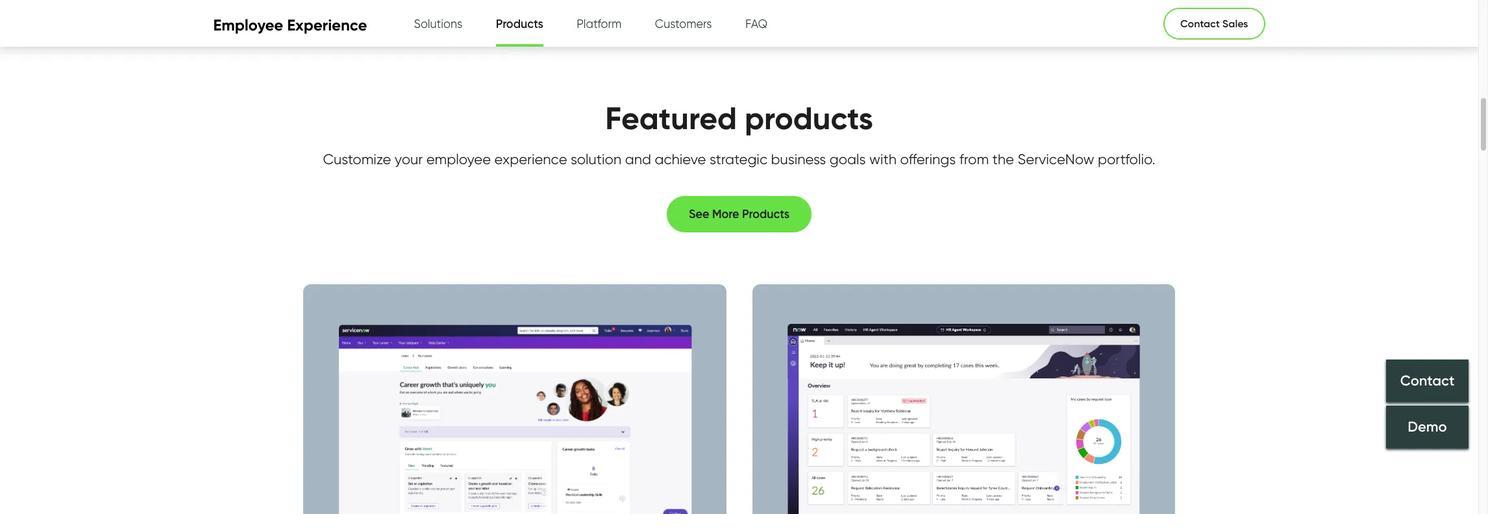 Task type: locate. For each thing, give the bounding box(es) containing it.
1 horizontal spatial products
[[742, 207, 790, 221]]

your
[[395, 151, 423, 168]]

portfolio.
[[1098, 151, 1156, 168]]

experience
[[495, 151, 567, 168]]

contact left sales
[[1181, 17, 1220, 30]]

platform link
[[577, 0, 622, 47]]

go to servicenow account image
[[1256, 18, 1272, 34]]

featured products
[[605, 99, 873, 138]]

goals
[[830, 151, 866, 168]]

see more products link
[[667, 196, 812, 232]]

employee growth and development image image
[[303, 284, 726, 514]]

contact for contact
[[1401, 372, 1455, 390]]

1 horizontal spatial contact
[[1401, 372, 1455, 390]]

0 horizontal spatial contact
[[1181, 17, 1220, 30]]

employee experience
[[213, 16, 367, 35]]

strategic
[[710, 151, 768, 168]]

contact
[[1181, 17, 1220, 30], [1401, 372, 1455, 390]]

contact sales
[[1181, 17, 1249, 30]]

products
[[496, 17, 543, 31], [742, 207, 790, 221]]

0 vertical spatial products
[[496, 17, 543, 31]]

products link
[[496, 1, 543, 51]]

offerings
[[901, 151, 956, 168]]

customize
[[323, 151, 391, 168]]

products
[[745, 99, 873, 138]]

more
[[712, 207, 739, 221]]

contact up demo
[[1401, 372, 1455, 390]]

0 vertical spatial contact
[[1181, 17, 1220, 30]]

1 vertical spatial products
[[742, 207, 790, 221]]

customize your employee experience solution and achieve strategic business goals with offerings from the servicenow portfolio.
[[323, 151, 1156, 168]]

with
[[870, 151, 897, 168]]

1 vertical spatial contact
[[1401, 372, 1455, 390]]

customers link
[[655, 0, 712, 47]]



Task type: vqa. For each thing, say whether or not it's contained in the screenshot.
Search text box
no



Task type: describe. For each thing, give the bounding box(es) containing it.
solutions link
[[414, 0, 463, 47]]

sales
[[1223, 17, 1249, 30]]

from
[[960, 151, 989, 168]]

achieve
[[655, 151, 706, 168]]

featured
[[605, 99, 737, 138]]

0 horizontal spatial products
[[496, 17, 543, 31]]

see more products
[[689, 207, 790, 221]]

contact for contact sales
[[1181, 17, 1220, 30]]

contact link
[[1387, 360, 1469, 403]]

demo link
[[1387, 406, 1469, 449]]

the
[[993, 151, 1014, 168]]

hr service delivery image image
[[752, 284, 1176, 514]]

solutions
[[414, 17, 463, 31]]

servicenow
[[1018, 151, 1095, 168]]

platform
[[577, 17, 622, 31]]

see
[[689, 207, 710, 221]]

employee
[[426, 151, 491, 168]]

and
[[625, 151, 651, 168]]

experience
[[287, 16, 367, 35]]

employee
[[213, 16, 283, 35]]

customers
[[655, 17, 712, 31]]

faq link
[[746, 0, 768, 47]]

business
[[771, 151, 826, 168]]

faq
[[746, 17, 768, 31]]

demo
[[1408, 419, 1448, 436]]

contact sales link
[[1164, 7, 1266, 39]]

solution
[[571, 151, 622, 168]]



